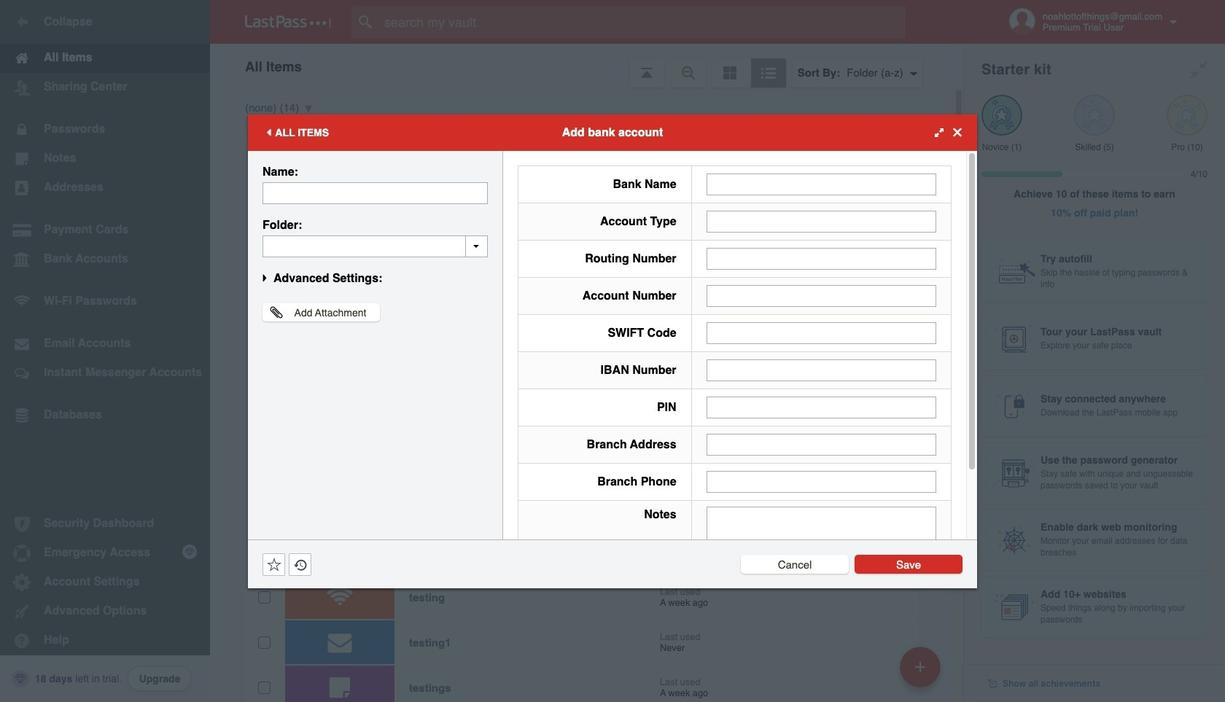 Task type: vqa. For each thing, say whether or not it's contained in the screenshot.
password field at right
no



Task type: locate. For each thing, give the bounding box(es) containing it.
dialog
[[248, 114, 978, 607]]

None text field
[[707, 211, 937, 232], [263, 235, 488, 257], [707, 285, 937, 307], [707, 322, 937, 344], [707, 397, 937, 418], [707, 434, 937, 456], [707, 507, 937, 597], [707, 211, 937, 232], [263, 235, 488, 257], [707, 285, 937, 307], [707, 322, 937, 344], [707, 397, 937, 418], [707, 434, 937, 456], [707, 507, 937, 597]]

vault options navigation
[[210, 44, 965, 88]]

None text field
[[707, 173, 937, 195], [263, 182, 488, 204], [707, 248, 937, 270], [707, 359, 937, 381], [707, 471, 937, 493], [707, 173, 937, 195], [263, 182, 488, 204], [707, 248, 937, 270], [707, 359, 937, 381], [707, 471, 937, 493]]

search my vault text field
[[352, 6, 935, 38]]

main navigation navigation
[[0, 0, 210, 703]]



Task type: describe. For each thing, give the bounding box(es) containing it.
new item image
[[916, 662, 926, 672]]

lastpass image
[[245, 15, 331, 28]]

new item navigation
[[895, 643, 950, 703]]

Search search field
[[352, 6, 935, 38]]



